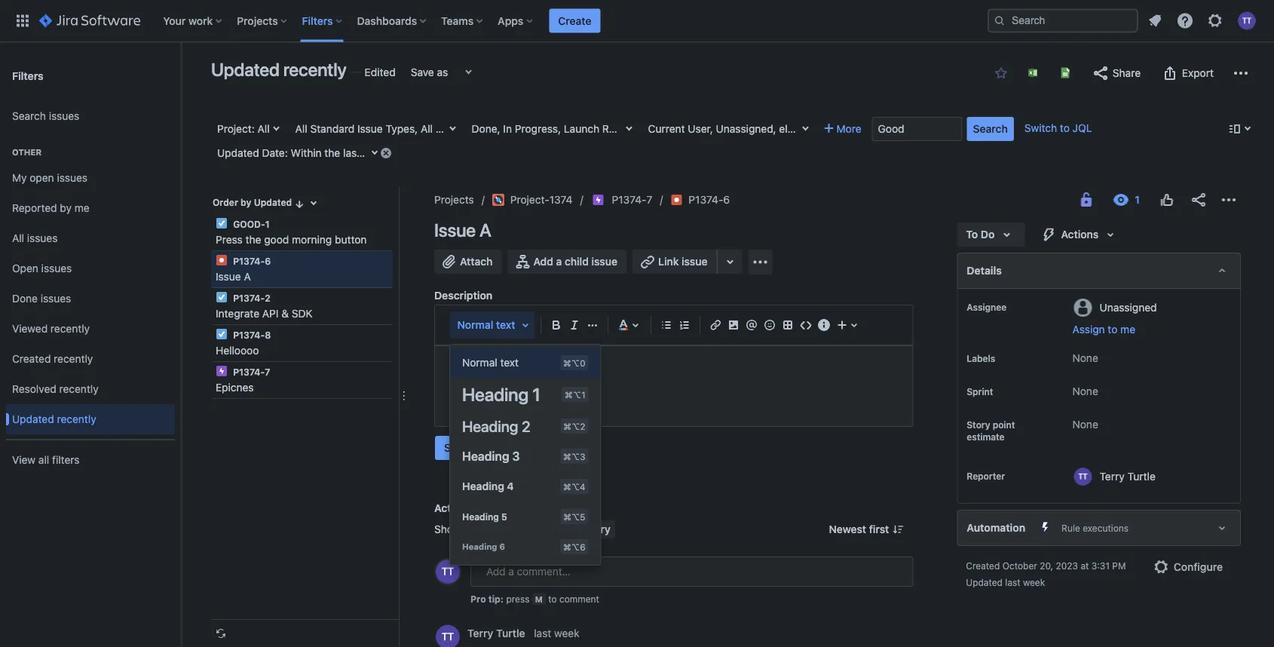 Task type: locate. For each thing, give the bounding box(es) containing it.
all inside "all" button
[[478, 523, 490, 535]]

p1374- up 'helloooo' on the bottom left of the page
[[233, 330, 265, 340]]

recently for updated recently link
[[57, 413, 96, 425]]

1 left remove criteria icon
[[363, 147, 368, 159]]

1 horizontal spatial terry turtle
[[1100, 470, 1156, 482]]

0 vertical spatial none
[[1073, 352, 1099, 364]]

terry
[[921, 123, 946, 135], [1100, 470, 1125, 482], [468, 627, 493, 640]]

task image up press on the top left of the page
[[216, 217, 228, 229]]

the
[[325, 147, 340, 159], [246, 233, 261, 246]]

created for created recently
[[12, 353, 51, 365]]

0 vertical spatial normal
[[457, 319, 494, 331]]

filters inside popup button
[[302, 14, 333, 27]]

6 down 5
[[500, 542, 505, 552]]

share image
[[1190, 191, 1208, 209]]

1 vertical spatial epic image
[[216, 365, 228, 377]]

epic image up epicnes
[[216, 365, 228, 377]]

order by updated
[[213, 197, 292, 208]]

task image for press
[[216, 217, 228, 229]]

normal text up hello all
[[462, 356, 519, 369]]

export
[[1182, 67, 1214, 79]]

issue left progress,
[[484, 123, 509, 135]]

pro tip: press m to comment
[[471, 593, 599, 604]]

actions image
[[1220, 191, 1238, 209]]

share
[[1113, 67, 1141, 79]]

0 horizontal spatial issue
[[592, 255, 618, 268]]

to up details at right
[[966, 228, 978, 241]]

search for search issues
[[12, 110, 46, 122]]

2 types, from the left
[[512, 123, 544, 135]]

tip:
[[488, 593, 504, 604]]

1 issue from the left
[[592, 255, 618, 268]]

2 for p1374-2
[[265, 293, 271, 303]]

search left switch
[[973, 123, 1008, 135]]

terry turtle down tip:
[[468, 627, 525, 640]]

0 horizontal spatial do
[[732, 123, 746, 135]]

normal up hello all
[[462, 356, 497, 369]]

updated down 'projects' popup button on the left top
[[211, 59, 280, 80]]

1 horizontal spatial issue
[[682, 255, 708, 268]]

p1374-
[[612, 193, 647, 206], [689, 193, 724, 206], [233, 256, 265, 266], [233, 293, 265, 303], [233, 330, 265, 340], [233, 367, 265, 377]]

0 horizontal spatial task
[[459, 123, 481, 135]]

terry right admins,
[[921, 123, 946, 135]]

link issue
[[658, 255, 708, 268]]

newest first button
[[820, 520, 913, 538]]

code snippet image
[[797, 316, 815, 334]]

me inside the assign to me 'button'
[[1121, 323, 1136, 336]]

me
[[75, 202, 90, 214], [1121, 323, 1136, 336]]

executions
[[1083, 523, 1129, 533]]

updated up good-1
[[254, 197, 292, 208]]

created inside other group
[[12, 353, 51, 365]]

recently inside resolved recently link
[[59, 383, 99, 395]]

epic image
[[592, 194, 604, 206], [216, 365, 228, 377]]

0 vertical spatial text
[[496, 319, 515, 331]]

1 inside group
[[532, 384, 541, 405]]

0 vertical spatial the
[[325, 147, 340, 159]]

p1374- for epicnes
[[233, 367, 265, 377]]

to inside 'button'
[[1108, 323, 1118, 336]]

week inside created october 20, 2023 at 3:31 pm updated last week
[[1023, 577, 1045, 587]]

banner containing your work
[[0, 0, 1274, 42]]

to right assign
[[1108, 323, 1118, 336]]

1374
[[550, 193, 573, 206]]

2 inside heading 1 group
[[522, 417, 530, 435]]

recently down resolved recently link
[[57, 413, 96, 425]]

updated down the october
[[966, 577, 1003, 587]]

0 horizontal spatial by
[[60, 202, 72, 214]]

1 horizontal spatial a
[[480, 219, 491, 241]]

eloisefrancis23,
[[779, 123, 856, 135]]

4 heading from the top
[[462, 480, 504, 492]]

save inside save as "button"
[[411, 66, 434, 78]]

1 horizontal spatial by
[[241, 197, 251, 208]]

2 up api
[[265, 293, 271, 303]]

a up the attach
[[480, 219, 491, 241]]

all inside "hello all" text field
[[484, 371, 494, 384]]

attach
[[460, 255, 493, 268]]

heading for heading 2
[[462, 417, 518, 435]]

projects right work
[[237, 14, 278, 27]]

heading left 4
[[462, 480, 504, 492]]

1 horizontal spatial filters
[[302, 14, 333, 27]]

unassigned
[[1100, 301, 1157, 313]]

1 vertical spatial created
[[966, 560, 1000, 571]]

all up open
[[12, 232, 24, 244]]

updated down project:
[[217, 147, 259, 159]]

heading up 'cancel'
[[462, 417, 518, 435]]

p1374- up epicnes
[[233, 367, 265, 377]]

switch to jql link
[[1025, 122, 1092, 134]]

1 horizontal spatial to
[[1060, 122, 1070, 134]]

table image
[[779, 316, 797, 334]]

0 horizontal spatial all
[[38, 454, 49, 466]]

assign to me
[[1073, 323, 1136, 336]]

p1374- up integrate
[[233, 293, 265, 303]]

do up details at right
[[981, 228, 995, 241]]

bullet list ⌘⇧8 image
[[658, 316, 676, 334]]

1 horizontal spatial issue a
[[434, 219, 491, 241]]

issue down projects link
[[434, 219, 476, 241]]

projects for projects link
[[434, 193, 474, 206]]

1 horizontal spatial 2
[[522, 417, 530, 435]]

7 left bug icon at the top right of page
[[647, 193, 653, 206]]

heading down "all" button
[[462, 542, 497, 552]]

numbered list ⌘⇧7 image
[[676, 316, 694, 334]]

sub-
[[436, 123, 459, 135]]

turtle right admins,
[[949, 123, 977, 135]]

1 task image from the top
[[216, 217, 228, 229]]

issues for done issues
[[41, 292, 71, 305]]

by for order
[[241, 197, 251, 208]]

2 task from the left
[[630, 123, 652, 135]]

5
[[501, 511, 507, 522]]

Add a comment… field
[[471, 557, 913, 587]]

types,
[[386, 123, 418, 135], [512, 123, 544, 135]]

1 vertical spatial last
[[1006, 577, 1021, 587]]

0 horizontal spatial filters
[[12, 69, 44, 82]]

2 horizontal spatial 6
[[724, 193, 730, 206]]

all standard issue types,                                 all sub-task issue types,                                 bug,                                 epic,                                 story,                                 task
[[295, 123, 652, 135]]

normal inside heading 1 group
[[462, 356, 497, 369]]

5 heading from the top
[[462, 511, 499, 522]]

heading up heading 2
[[462, 384, 529, 405]]

bug image
[[216, 254, 228, 266]]

0 vertical spatial terry
[[921, 123, 946, 135]]

order
[[213, 197, 238, 208]]

0 horizontal spatial save
[[411, 66, 434, 78]]

issue up remove criteria icon
[[357, 123, 383, 135]]

a up p1374-2
[[244, 270, 251, 283]]

p1374- for helloooo
[[233, 330, 265, 340]]

0 horizontal spatial 6
[[265, 256, 271, 266]]

1 heading from the top
[[462, 384, 529, 405]]

normal down the description
[[457, 319, 494, 331]]

1 horizontal spatial all
[[484, 371, 494, 384]]

menu bar containing all
[[470, 520, 618, 538]]

recently for resolved recently link
[[59, 383, 99, 395]]

types, up remove criteria icon
[[386, 123, 418, 135]]

current user,                                 unassigned,                                 eloisefrancis23,                                 org-admins,                                 terry turtle
[[648, 123, 977, 135]]

add a child issue button
[[508, 250, 627, 274]]

1 vertical spatial small image
[[294, 198, 306, 210]]

1 horizontal spatial terry
[[921, 123, 946, 135]]

1 up good
[[265, 219, 270, 229]]

types, right in
[[512, 123, 544, 135]]

comment
[[560, 593, 599, 604]]

mention image
[[743, 316, 761, 334]]

by right order
[[241, 197, 251, 208]]

small image up press the good morning button
[[294, 198, 306, 210]]

2 heading from the top
[[462, 417, 518, 435]]

turtle inside dropdown button
[[949, 123, 977, 135]]

0 horizontal spatial search
[[12, 110, 46, 122]]

project: all
[[217, 123, 270, 135]]

to do button
[[957, 222, 1025, 247]]

last down standard
[[343, 147, 361, 159]]

1 horizontal spatial search
[[973, 123, 1008, 135]]

1 vertical spatial to
[[966, 228, 978, 241]]

0 vertical spatial 2
[[265, 293, 271, 303]]

last down the october
[[1006, 577, 1021, 587]]

2 none from the top
[[1073, 385, 1099, 397]]

all inside all issues link
[[12, 232, 24, 244]]

resolved
[[12, 383, 56, 395]]

details element
[[957, 253, 1241, 289]]

1 for good-1
[[265, 219, 270, 229]]

issues up open issues
[[27, 232, 58, 244]]

2 issue from the left
[[682, 255, 708, 268]]

1 horizontal spatial turtle
[[949, 123, 977, 135]]

link image
[[707, 316, 725, 334]]

0 vertical spatial week
[[371, 147, 396, 159]]

0 horizontal spatial types,
[[386, 123, 418, 135]]

done issues link
[[6, 284, 175, 314]]

task right story,
[[630, 123, 652, 135]]

0 horizontal spatial small image
[[294, 198, 306, 210]]

1 horizontal spatial last
[[534, 627, 552, 640]]

all for hello
[[484, 371, 494, 384]]

0 vertical spatial filters
[[302, 14, 333, 27]]

1 horizontal spatial created
[[966, 560, 1000, 571]]

1 vertical spatial p1374-6
[[231, 256, 271, 266]]

2 horizontal spatial last
[[1006, 577, 1021, 587]]

recently up the created recently
[[50, 322, 90, 335]]

1 horizontal spatial task
[[630, 123, 652, 135]]

created left the october
[[966, 560, 1000, 571]]

issues up my open issues
[[49, 110, 79, 122]]

menu bar
[[470, 520, 618, 538]]

6
[[724, 193, 730, 206], [265, 256, 271, 266], [500, 542, 505, 552]]

all up date:
[[258, 123, 270, 135]]

sdk
[[292, 307, 313, 320]]

1 vertical spatial me
[[1121, 323, 1136, 336]]

turtle down press
[[496, 627, 525, 640]]

6 right bug icon at the top right of page
[[724, 193, 730, 206]]

save
[[411, 66, 434, 78], [444, 442, 468, 454]]

1 vertical spatial normal text
[[462, 356, 519, 369]]

story
[[967, 419, 991, 430]]

issue down bug image
[[216, 270, 241, 283]]

Search field
[[988, 9, 1139, 33]]

1 none from the top
[[1073, 352, 1099, 364]]

0 horizontal spatial week
[[371, 147, 396, 159]]

0 vertical spatial a
[[480, 219, 491, 241]]

0 horizontal spatial p1374-6
[[231, 256, 271, 266]]

assign to me button
[[1073, 322, 1225, 337]]

7
[[647, 193, 653, 206], [265, 367, 270, 377]]

add image, video, or file image
[[725, 316, 743, 334]]

2 horizontal spatial to
[[1108, 323, 1118, 336]]

1
[[363, 147, 368, 159], [265, 219, 270, 229], [532, 384, 541, 405]]

link web pages and more image
[[721, 253, 739, 271]]

2 vertical spatial 1
[[532, 384, 541, 405]]

0 vertical spatial to
[[718, 123, 730, 135]]

0 horizontal spatial updated recently
[[12, 413, 96, 425]]

task image up integrate
[[216, 291, 228, 303]]

more formatting image
[[584, 316, 602, 334]]

labels pin to top. only you can see pinned fields. image
[[999, 352, 1011, 364]]

projects inside popup button
[[237, 14, 278, 27]]

1 vertical spatial p1374-7
[[231, 367, 270, 377]]

other group
[[6, 131, 175, 439]]

me for reported by me
[[75, 202, 90, 214]]

1 left ⌘⌥1
[[532, 384, 541, 405]]

3 task image from the top
[[216, 328, 228, 340]]

created down viewed
[[12, 353, 51, 365]]

2 horizontal spatial week
[[1023, 577, 1045, 587]]

0 horizontal spatial projects
[[237, 14, 278, 27]]

project-1374
[[510, 193, 573, 206]]

p1374-7
[[612, 193, 653, 206], [231, 367, 270, 377]]

created inside created october 20, 2023 at 3:31 pm updated last week
[[966, 560, 1000, 571]]

your profile and settings image
[[1238, 12, 1256, 30]]

heading left 5
[[462, 511, 499, 522]]

week
[[371, 147, 396, 159], [1023, 577, 1045, 587], [554, 627, 580, 640]]

⌘⌥0
[[563, 357, 586, 368]]

comments
[[505, 523, 560, 535]]

last inside created october 20, 2023 at 3:31 pm updated last week
[[1006, 577, 1021, 587]]

project-1374 link
[[492, 191, 573, 209]]

1 horizontal spatial to
[[966, 228, 978, 241]]

save left 'as'
[[411, 66, 434, 78]]

7 down 8
[[265, 367, 270, 377]]

small image
[[995, 67, 1008, 79], [294, 198, 306, 210]]

do right test,
[[732, 123, 746, 135]]

1 vertical spatial 6
[[265, 256, 271, 266]]

heading up heading 4 in the left of the page
[[462, 449, 509, 463]]

all right hello
[[484, 371, 494, 384]]

2 up 'cancel'
[[522, 417, 530, 435]]

0 vertical spatial to
[[1060, 122, 1070, 134]]

a
[[480, 219, 491, 241], [244, 270, 251, 283]]

appswitcher icon image
[[14, 12, 32, 30]]

0 horizontal spatial me
[[75, 202, 90, 214]]

recently down filters popup button
[[283, 59, 347, 80]]

bold ⌘b image
[[548, 316, 566, 334]]

all for view
[[38, 454, 49, 466]]

0 horizontal spatial 2
[[265, 293, 271, 303]]

0 vertical spatial projects
[[237, 14, 278, 27]]

issue inside button
[[682, 255, 708, 268]]

launched,
[[638, 123, 689, 135]]

p1374- left copy link to issue image
[[689, 193, 724, 206]]

bug,
[[547, 123, 570, 135]]

history button
[[570, 520, 615, 538]]

italic ⌘i image
[[566, 316, 584, 334]]

reported by me
[[12, 202, 90, 214]]

recently inside "created recently" link
[[54, 353, 93, 365]]

the down good-1
[[246, 233, 261, 246]]

0 vertical spatial small image
[[995, 67, 1008, 79]]

search inside 'button'
[[973, 123, 1008, 135]]

2 vertical spatial 6
[[500, 542, 505, 552]]

1 vertical spatial a
[[244, 270, 251, 283]]

emoji image
[[761, 316, 779, 334]]

all inside "view all filters" link
[[38, 454, 49, 466]]

updated recently
[[211, 59, 347, 80], [12, 413, 96, 425]]

1 horizontal spatial p1374-7
[[612, 193, 653, 206]]

teams
[[441, 14, 474, 27]]

a
[[556, 255, 562, 268]]

issue a down bug image
[[216, 270, 251, 283]]

last week
[[534, 627, 580, 640]]

work
[[189, 14, 213, 27]]

integrate
[[216, 307, 260, 320]]

8
[[265, 330, 271, 340]]

p1374- for integrate api & sdk
[[233, 293, 265, 303]]

p1374-7 up epicnes
[[231, 367, 270, 377]]

normal text down the description
[[457, 319, 515, 331]]

turtle
[[949, 123, 977, 135], [1128, 470, 1156, 482], [496, 627, 525, 640]]

projects left 'project 1374' icon
[[434, 193, 474, 206]]

heading for heading 3
[[462, 449, 509, 463]]

terry turtle up executions
[[1100, 470, 1156, 482]]

updated date: within the last 1 week
[[217, 147, 396, 159]]

newest first image
[[892, 523, 904, 535]]

pro
[[471, 593, 486, 604]]

recently for viewed recently link
[[50, 322, 90, 335]]

me down my open issues link
[[75, 202, 90, 214]]

jira software image
[[39, 12, 140, 30], [39, 12, 140, 30]]

0 horizontal spatial the
[[246, 233, 261, 246]]

launch
[[564, 123, 600, 135]]

heading 1 group
[[450, 348, 601, 562]]

4
[[507, 480, 514, 492]]

0 vertical spatial 6
[[724, 193, 730, 206]]

6 heading from the top
[[462, 542, 497, 552]]

to right m
[[548, 593, 557, 604]]

2 vertical spatial terry
[[468, 627, 493, 640]]

to left jql at the top
[[1060, 122, 1070, 134]]

the down standard
[[325, 147, 340, 159]]

updated down resolved
[[12, 413, 54, 425]]

1 horizontal spatial p1374-6
[[689, 193, 730, 206]]

0 horizontal spatial terry
[[468, 627, 493, 640]]

save down heading 2
[[444, 442, 468, 454]]

assign
[[1073, 323, 1105, 336]]

3 heading from the top
[[462, 449, 509, 463]]

normal text button
[[450, 311, 535, 339]]

updated recently down 'projects' popup button on the left top
[[211, 59, 347, 80]]

search up other
[[12, 110, 46, 122]]

1 task from the left
[[459, 123, 481, 135]]

p1374-6 link
[[689, 191, 730, 209]]

help image
[[1176, 12, 1195, 30]]

1 horizontal spatial epic image
[[592, 194, 604, 206]]

me down the unassigned
[[1121, 323, 1136, 336]]

0 horizontal spatial terry turtle
[[468, 627, 525, 640]]

p1374-8
[[231, 330, 271, 340]]

by inside other group
[[60, 202, 72, 214]]

p1374- right bug image
[[233, 256, 265, 266]]

to right test,
[[718, 123, 730, 135]]

1 vertical spatial text
[[500, 356, 519, 369]]

0 vertical spatial normal text
[[457, 319, 515, 331]]

0 horizontal spatial created
[[12, 353, 51, 365]]

epic image left p1374-7 link
[[592, 194, 604, 206]]

apps button
[[493, 9, 539, 33]]

text inside heading 1 group
[[500, 356, 519, 369]]

save for save as
[[411, 66, 434, 78]]

1 horizontal spatial 6
[[500, 542, 505, 552]]

heading for heading 5
[[462, 511, 499, 522]]

1 vertical spatial none
[[1073, 385, 1099, 397]]

1 vertical spatial all
[[38, 454, 49, 466]]

child
[[565, 255, 589, 268]]

updated inside other group
[[12, 413, 54, 425]]

1 vertical spatial updated recently
[[12, 413, 96, 425]]

1 vertical spatial projects
[[434, 193, 474, 206]]

automation element
[[957, 510, 1241, 546]]

6 down good
[[265, 256, 271, 266]]

1 vertical spatial normal
[[462, 356, 497, 369]]

updated recently inside updated recently link
[[12, 413, 96, 425]]

save inside save button
[[444, 442, 468, 454]]

save as
[[411, 66, 448, 78]]

all up within
[[295, 123, 307, 135]]

0 horizontal spatial issue a
[[216, 270, 251, 283]]

1 vertical spatial do
[[981, 228, 995, 241]]

p1374-6 right bug image
[[231, 256, 271, 266]]

turtle up executions
[[1128, 470, 1156, 482]]

more button
[[819, 117, 868, 141]]

1 horizontal spatial types,
[[512, 123, 544, 135]]

filters up search issues
[[12, 69, 44, 82]]

1 horizontal spatial me
[[1121, 323, 1136, 336]]

recently inside viewed recently link
[[50, 322, 90, 335]]

story point estimate
[[967, 419, 1015, 442]]

updated recently down resolved recently
[[12, 413, 96, 425]]

text up heading 1
[[500, 356, 519, 369]]

search button
[[967, 117, 1014, 141]]

task left in
[[459, 123, 481, 135]]

view
[[12, 454, 36, 466]]

task image up 'helloooo' on the bottom left of the page
[[216, 328, 228, 340]]

last down m
[[534, 627, 552, 640]]

0 horizontal spatial epic image
[[216, 365, 228, 377]]

1 vertical spatial save
[[444, 442, 468, 454]]

profile image of terry turtle image
[[436, 560, 460, 584]]

2 task image from the top
[[216, 291, 228, 303]]

1 vertical spatial task image
[[216, 291, 228, 303]]

all down heading 5
[[478, 523, 490, 535]]

2 vertical spatial last
[[534, 627, 552, 640]]

recently inside updated recently link
[[57, 413, 96, 425]]

p1374-6 right bug icon at the top right of page
[[689, 193, 730, 206]]

heading 1
[[462, 384, 541, 405]]

1 horizontal spatial week
[[554, 627, 580, 640]]

filters right 'projects' popup button on the left top
[[302, 14, 333, 27]]

all right view
[[38, 454, 49, 466]]

banner
[[0, 0, 1274, 42]]

issues up viewed recently
[[41, 292, 71, 305]]

task image
[[216, 217, 228, 229], [216, 291, 228, 303], [216, 328, 228, 340]]

me inside reported by me link
[[75, 202, 90, 214]]

0 vertical spatial updated recently
[[211, 59, 347, 80]]

issue right link
[[682, 255, 708, 268]]

recently down viewed recently link
[[54, 353, 93, 365]]

text inside dropdown button
[[496, 319, 515, 331]]



Task type: vqa. For each thing, say whether or not it's contained in the screenshot.


Task type: describe. For each thing, give the bounding box(es) containing it.
0 horizontal spatial to
[[718, 123, 730, 135]]

issues for all issues
[[27, 232, 58, 244]]

projects for 'projects' popup button on the left top
[[237, 14, 278, 27]]

project-
[[510, 193, 550, 206]]

all standard issue types,                                 all sub-task issue types,                                 bug,                                 epic,                                 story,                                 task button
[[289, 117, 652, 141]]

normal text inside normal text dropdown button
[[457, 319, 515, 331]]

all issues link
[[6, 223, 175, 253]]

task image for integrate
[[216, 291, 228, 303]]

reported
[[12, 202, 57, 214]]

cancel button
[[480, 436, 533, 460]]

admins,
[[880, 123, 918, 135]]

by for reported
[[60, 202, 72, 214]]

my open issues
[[12, 172, 88, 184]]

rule executions
[[1062, 523, 1129, 533]]

none for sprint
[[1073, 385, 1099, 397]]

1 vertical spatial issue a
[[216, 270, 251, 283]]

all for all standard issue types,                                 all sub-task issue types,                                 bug,                                 epic,                                 story,                                 task
[[295, 123, 307, 135]]

search for search
[[973, 123, 1008, 135]]

0 horizontal spatial turtle
[[496, 627, 525, 640]]

created october 20, 2023 at 3:31 pm updated last week
[[966, 560, 1126, 587]]

comments button
[[501, 520, 564, 538]]

3 none from the top
[[1073, 418, 1099, 431]]

1 for heading 1
[[532, 384, 541, 405]]

press
[[506, 593, 530, 604]]

1 horizontal spatial updated recently
[[211, 59, 347, 80]]

small image inside "order by updated" link
[[294, 198, 306, 210]]

2 horizontal spatial turtle
[[1128, 470, 1156, 482]]

resolved recently link
[[6, 374, 175, 404]]

none for labels
[[1073, 352, 1099, 364]]

org-
[[859, 123, 880, 135]]

dashboards button
[[353, 9, 432, 33]]

all for all
[[478, 523, 490, 535]]

all left sub-
[[421, 123, 433, 135]]

view all filters
[[12, 454, 80, 466]]

my open issues link
[[6, 163, 175, 193]]

progress,
[[515, 123, 561, 135]]

remove criteria image
[[380, 147, 392, 159]]

to for assign
[[1108, 323, 1118, 336]]

1 vertical spatial terry turtle
[[468, 627, 525, 640]]

save for save
[[444, 442, 468, 454]]

heading for heading 6
[[462, 542, 497, 552]]

2 vertical spatial to
[[548, 593, 557, 604]]

Description - Main content area, start typing to enter text. text field
[[456, 369, 892, 405]]

info panel image
[[815, 316, 833, 334]]

0 vertical spatial last
[[343, 147, 361, 159]]

viewed recently link
[[6, 314, 175, 344]]

&
[[282, 307, 289, 320]]

0 vertical spatial 1
[[363, 147, 368, 159]]

search image
[[994, 15, 1006, 27]]

normal inside dropdown button
[[457, 319, 494, 331]]

resolved recently
[[12, 383, 99, 395]]

actions button
[[1031, 222, 1129, 247]]

normal text inside heading 1 group
[[462, 356, 519, 369]]

6 inside heading 1 group
[[500, 542, 505, 552]]

unassigned,
[[716, 123, 777, 135]]

reported by me link
[[6, 193, 175, 223]]

attach button
[[434, 250, 502, 274]]

1 horizontal spatial the
[[325, 147, 340, 159]]

search issues
[[12, 110, 79, 122]]

0 vertical spatial p1374-6
[[689, 193, 730, 206]]

heading 4
[[462, 480, 514, 492]]

open issues link
[[6, 253, 175, 284]]

created recently
[[12, 353, 93, 365]]

0 vertical spatial epic image
[[592, 194, 604, 206]]

in
[[503, 123, 512, 135]]

Search issues using keywords text field
[[872, 117, 963, 141]]

link issue button
[[633, 250, 718, 274]]

show:
[[434, 523, 464, 535]]

done,                                 in progress,                                 launch ready,                                 launched,                                 test,                                 to do
[[472, 123, 746, 135]]

recently for "created recently" link
[[54, 353, 93, 365]]

current
[[648, 123, 685, 135]]

share link
[[1084, 61, 1149, 85]]

your work button
[[159, 9, 228, 33]]

open in google sheets image
[[1060, 67, 1072, 79]]

switch to jql
[[1025, 122, 1092, 134]]

1 horizontal spatial 7
[[647, 193, 653, 206]]

pm
[[1113, 560, 1126, 571]]

issues for search issues
[[49, 110, 79, 122]]

link
[[658, 255, 679, 268]]

created for created october 20, 2023 at 3:31 pm updated last week
[[966, 560, 1000, 571]]

current user,                                 unassigned,                                 eloisefrancis23,                                 org-admins,                                 terry turtle button
[[642, 117, 977, 141]]

issues right open on the top of page
[[57, 172, 88, 184]]

all for all issues
[[12, 232, 24, 244]]

1 vertical spatial 7
[[265, 367, 270, 377]]

⌘⌥1
[[565, 389, 586, 400]]

0 vertical spatial p1374-7
[[612, 193, 653, 206]]

to do
[[966, 228, 995, 241]]

2 for heading 2
[[522, 417, 530, 435]]

copy link to issue image
[[727, 193, 739, 205]]

configure link
[[1144, 555, 1232, 579]]

bug image
[[671, 194, 683, 206]]

m
[[535, 594, 543, 604]]

0 horizontal spatial a
[[244, 270, 251, 283]]

view all filters link
[[6, 445, 175, 475]]

user,
[[688, 123, 713, 135]]

project:
[[217, 123, 255, 135]]

0 vertical spatial do
[[732, 123, 746, 135]]

3
[[512, 449, 520, 463]]

1 types, from the left
[[386, 123, 418, 135]]

add app image
[[752, 253, 770, 271]]

created recently link
[[6, 344, 175, 374]]

updated recently link
[[6, 404, 175, 434]]

add a child issue
[[534, 255, 618, 268]]

heading 5
[[462, 511, 507, 522]]

0 vertical spatial issue a
[[434, 219, 491, 241]]

heading for heading 1
[[462, 384, 529, 405]]

1 horizontal spatial small image
[[995, 67, 1008, 79]]

open in microsoft excel image
[[1027, 67, 1039, 79]]

assignee pin to top. only you can see pinned fields. image
[[1010, 301, 1022, 313]]

good-
[[233, 219, 265, 229]]

open issues
[[12, 262, 72, 275]]

project 1374 image
[[492, 194, 504, 206]]

helloooo
[[216, 344, 259, 357]]

p1374- for issue a
[[233, 256, 265, 266]]

me for assign to me
[[1121, 323, 1136, 336]]

p1374- left bug icon at the top right of page
[[612, 193, 647, 206]]

save as button
[[403, 60, 456, 84]]

october
[[1003, 560, 1038, 571]]

vote options: no one has voted for this issue yet. image
[[1158, 191, 1176, 209]]

apps
[[498, 14, 524, 27]]

first
[[869, 523, 889, 535]]

newest first
[[829, 523, 889, 535]]

jql
[[1073, 122, 1092, 134]]

rule
[[1062, 523, 1081, 533]]

issue inside button
[[592, 255, 618, 268]]

⌘⌥4
[[563, 481, 586, 492]]

to for switch
[[1060, 122, 1070, 134]]

done
[[12, 292, 38, 305]]

done,
[[472, 123, 500, 135]]

labels
[[967, 353, 996, 363]]

primary element
[[9, 0, 988, 42]]

configure
[[1174, 561, 1223, 573]]

projects button
[[232, 9, 293, 33]]

updated inside created october 20, 2023 at 3:31 pm updated last week
[[966, 577, 1003, 587]]

create button
[[549, 9, 601, 33]]

1 horizontal spatial do
[[981, 228, 995, 241]]

0 vertical spatial terry turtle
[[1100, 470, 1156, 482]]

other
[[12, 147, 42, 157]]

p1374-2
[[231, 293, 271, 303]]

heading for heading 4
[[462, 480, 504, 492]]

press the good morning button
[[216, 233, 367, 246]]

all button
[[473, 520, 495, 538]]

2 horizontal spatial terry
[[1100, 470, 1125, 482]]

terry inside dropdown button
[[921, 123, 946, 135]]

notifications image
[[1146, 12, 1164, 30]]

issues for open issues
[[41, 262, 72, 275]]

⌘⌥6
[[563, 541, 586, 552]]

projects link
[[434, 191, 474, 209]]

at
[[1081, 560, 1089, 571]]

sidebar navigation image
[[164, 60, 198, 90]]

estimate
[[967, 431, 1005, 442]]

2023
[[1056, 560, 1078, 571]]

actions
[[1061, 228, 1099, 241]]

integrate api & sdk
[[216, 307, 313, 320]]

assignee
[[967, 302, 1007, 312]]

1 vertical spatial filters
[[12, 69, 44, 82]]

settings image
[[1207, 12, 1225, 30]]



